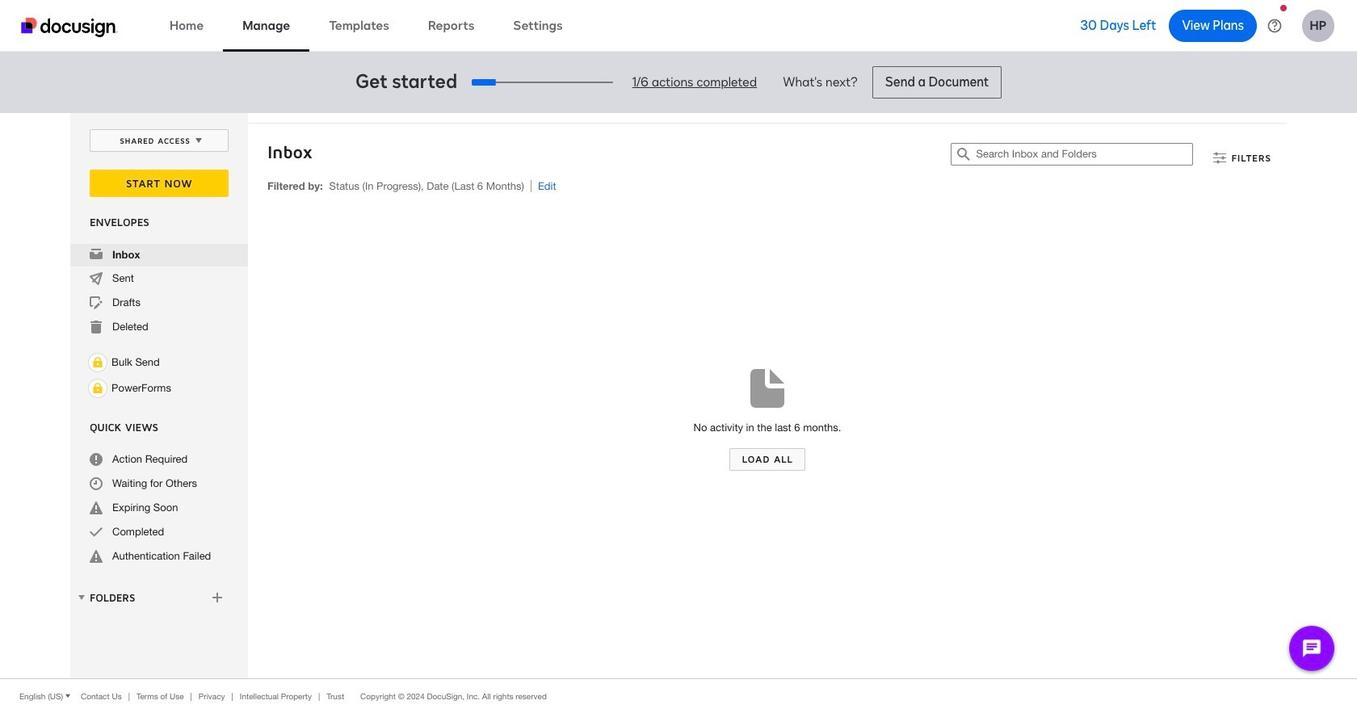 Task type: locate. For each thing, give the bounding box(es) containing it.
1 vertical spatial lock image
[[88, 379, 108, 398]]

alert image
[[90, 502, 103, 515], [90, 550, 103, 563]]

2 lock image from the top
[[88, 379, 108, 398]]

alert image up completed icon
[[90, 502, 103, 515]]

clock image
[[90, 478, 103, 491]]

more info region
[[0, 679, 1358, 714]]

sent image
[[90, 272, 103, 285]]

1 vertical spatial alert image
[[90, 550, 103, 563]]

alert image down completed icon
[[90, 550, 103, 563]]

trash image
[[90, 321, 103, 334]]

lock image
[[88, 353, 108, 373], [88, 379, 108, 398]]

action required image
[[90, 453, 103, 466]]

1 lock image from the top
[[88, 353, 108, 373]]

2 alert image from the top
[[90, 550, 103, 563]]

0 vertical spatial lock image
[[88, 353, 108, 373]]

0 vertical spatial alert image
[[90, 502, 103, 515]]



Task type: describe. For each thing, give the bounding box(es) containing it.
secondary navigation region
[[70, 113, 1292, 679]]

docusign esignature image
[[21, 17, 118, 37]]

inbox image
[[90, 248, 103, 261]]

draft image
[[90, 297, 103, 310]]

Search Inbox and Folders text field
[[977, 144, 1193, 165]]

1 alert image from the top
[[90, 502, 103, 515]]

completed image
[[90, 526, 103, 539]]

view folders image
[[75, 592, 88, 604]]



Task type: vqa. For each thing, say whether or not it's contained in the screenshot.
Primary report detail actions group
no



